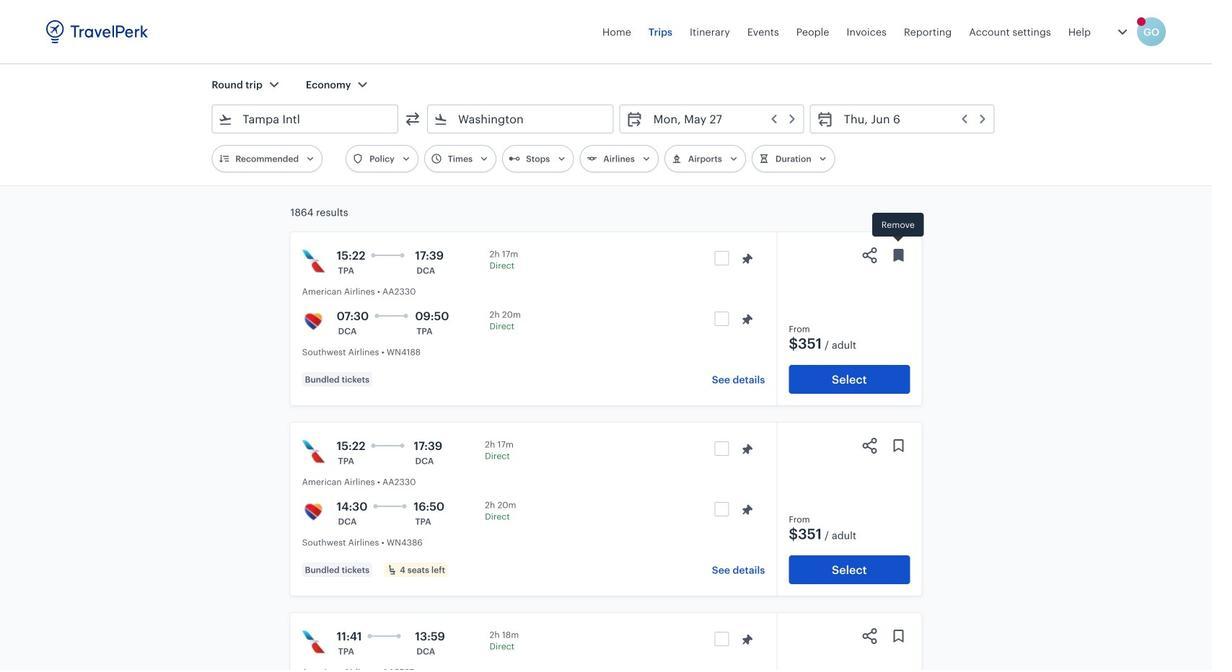 Task type: vqa. For each thing, say whether or not it's contained in the screenshot.
first the Southwest Airlines image from the top
yes



Task type: locate. For each thing, give the bounding box(es) containing it.
Depart field
[[644, 108, 798, 131]]

1 vertical spatial southwest airlines image
[[302, 501, 325, 524]]

american airlines image
[[302, 250, 325, 273], [302, 440, 325, 463]]

0 vertical spatial american airlines image
[[302, 250, 325, 273]]

tooltip
[[873, 213, 924, 244]]

southwest airlines image
[[302, 310, 325, 334], [302, 501, 325, 524]]

1 southwest airlines image from the top
[[302, 310, 325, 334]]

2 southwest airlines image from the top
[[302, 501, 325, 524]]

southwest airlines image for 1st american airlines image from the top
[[302, 310, 325, 334]]

0 vertical spatial southwest airlines image
[[302, 310, 325, 334]]

1 vertical spatial american airlines image
[[302, 440, 325, 463]]



Task type: describe. For each thing, give the bounding box(es) containing it.
southwest airlines image for 2nd american airlines image from the top of the page
[[302, 501, 325, 524]]

From search field
[[233, 108, 379, 131]]

Return field
[[834, 108, 989, 131]]

To search field
[[448, 108, 595, 131]]

american airlines image
[[302, 631, 325, 654]]

2 american airlines image from the top
[[302, 440, 325, 463]]

1 american airlines image from the top
[[302, 250, 325, 273]]



